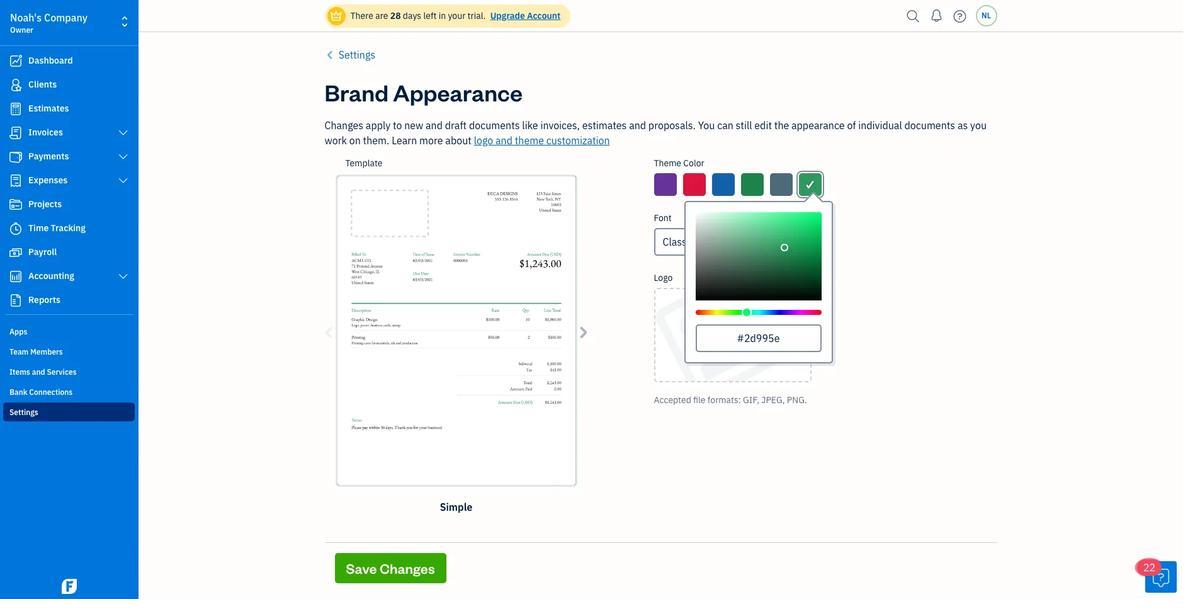 Task type: describe. For each thing, give the bounding box(es) containing it.
and right estimates
[[629, 119, 646, 132]]

expense image
[[8, 174, 23, 187]]

brand appearance
[[325, 77, 523, 107]]

dashboard image
[[8, 55, 23, 67]]

jpeg,
[[762, 394, 785, 406]]

drag
[[687, 321, 708, 334]]

appearance
[[393, 77, 523, 107]]

2 documents from the left
[[905, 119, 956, 132]]

items and services link
[[3, 362, 135, 381]]

select
[[712, 336, 740, 349]]

changes inside changes apply to new and draft documents like invoices, estimates and proposals. you can still edit the appearance of individual documents as you work on them. learn more about
[[325, 119, 363, 132]]

logo and theme customization link
[[474, 134, 610, 147]]

team members link
[[3, 342, 135, 361]]

draft
[[445, 119, 467, 132]]

and up more
[[426, 119, 443, 132]]

bank
[[9, 387, 27, 397]]

individual
[[859, 119, 902, 132]]

like
[[522, 119, 538, 132]]

items and services
[[9, 367, 77, 377]]

28
[[390, 10, 401, 21]]

the
[[775, 119, 789, 132]]

as
[[958, 119, 968, 132]]

1 documents from the left
[[469, 119, 520, 132]]

time
[[28, 222, 49, 234]]

services
[[47, 367, 77, 377]]

projects
[[28, 198, 62, 210]]

estimates link
[[3, 98, 135, 120]]

expenses link
[[3, 169, 135, 192]]

font
[[654, 212, 672, 224]]

noah's
[[10, 11, 42, 24]]

estimates
[[28, 103, 69, 114]]

time tracking
[[28, 222, 86, 234]]

invoices,
[[541, 119, 580, 132]]

connections
[[29, 387, 73, 397]]

or
[[701, 336, 710, 349]]

payroll
[[28, 246, 57, 258]]

invoice image
[[8, 127, 23, 139]]

payments
[[28, 151, 69, 162]]

chevronleft image
[[325, 47, 336, 62]]

can
[[718, 119, 734, 132]]

go to help image
[[950, 7, 970, 26]]

saturation and brightness selector. use up, down, left and right arrow keys to select. application
[[696, 212, 822, 300]]

work
[[325, 134, 347, 147]]

reports
[[28, 294, 60, 305]]

clients link
[[3, 74, 135, 96]]

bank connections
[[9, 387, 73, 397]]

tracking
[[51, 222, 86, 234]]

you
[[971, 119, 987, 132]]

22 button
[[1138, 559, 1177, 593]]

save changes button
[[335, 553, 446, 583]]

settings inside button
[[339, 48, 376, 61]]

accounting link
[[3, 265, 135, 288]]

drag your logo here , or select a file
[[687, 321, 779, 349]]

template
[[345, 157, 383, 169]]

chevron large down image for payments
[[118, 152, 129, 162]]

main element
[[0, 0, 170, 599]]

apps
[[9, 327, 27, 336]]

settings inside main element
[[9, 408, 38, 417]]

team
[[9, 347, 29, 357]]

changes inside button
[[380, 559, 435, 577]]

estimate image
[[8, 103, 23, 115]]

invoices link
[[3, 122, 135, 144]]

search image
[[904, 7, 924, 26]]

apps link
[[3, 322, 135, 341]]

accepted file formats: gif, jpeg, png.
[[654, 394, 807, 406]]

chart image
[[8, 270, 23, 283]]

crown image
[[330, 9, 343, 22]]

settings link
[[3, 402, 135, 421]]

notifications image
[[927, 3, 947, 28]]

freshbooks image
[[59, 579, 79, 594]]

save
[[346, 559, 377, 577]]

owner
[[10, 25, 33, 35]]

reports link
[[3, 289, 135, 312]]

estimates
[[582, 119, 627, 132]]

bank connections link
[[3, 382, 135, 401]]

left
[[424, 10, 437, 21]]

resource center badge image
[[1146, 561, 1177, 593]]

of
[[847, 119, 856, 132]]

file inside drag your logo here , or select a file
[[751, 336, 765, 349]]

members
[[30, 347, 63, 357]]

Color value field text field
[[696, 324, 822, 352]]

company
[[44, 11, 88, 24]]



Task type: locate. For each thing, give the bounding box(es) containing it.
3 chevron large down image from the top
[[118, 271, 129, 282]]

dashboard
[[28, 55, 73, 66]]

file
[[751, 336, 765, 349], [694, 394, 706, 406]]

0 horizontal spatial file
[[694, 394, 706, 406]]

file left formats:
[[694, 394, 706, 406]]

new
[[405, 119, 423, 132]]

color
[[684, 157, 705, 169]]

chevron large down image for accounting
[[118, 271, 129, 282]]

0 vertical spatial settings
[[339, 48, 376, 61]]

report image
[[8, 294, 23, 307]]

are
[[376, 10, 388, 21]]

projects link
[[3, 193, 135, 216]]

0 horizontal spatial documents
[[469, 119, 520, 132]]

expenses
[[28, 174, 68, 186]]

logo right about
[[474, 134, 493, 147]]

1 vertical spatial file
[[694, 394, 706, 406]]

changes right "save"
[[380, 559, 435, 577]]

chevron large down image
[[118, 128, 129, 138], [118, 152, 129, 162], [118, 271, 129, 282]]

0 horizontal spatial settings
[[9, 408, 38, 417]]

documents left 'as'
[[905, 119, 956, 132]]

previous image
[[322, 324, 338, 341]]

timer image
[[8, 222, 23, 235]]

trial.
[[468, 10, 486, 21]]

to
[[393, 119, 402, 132]]

on
[[349, 134, 361, 147]]

your right in
[[448, 10, 466, 21]]

logo and theme customization
[[474, 134, 610, 147]]

clients
[[28, 79, 57, 90]]

payroll link
[[3, 241, 135, 264]]

here
[[755, 321, 776, 334]]

time tracking link
[[3, 217, 135, 240]]

account
[[527, 10, 561, 21]]

them.
[[363, 134, 390, 147]]

2 vertical spatial chevron large down image
[[118, 271, 129, 282]]

items
[[9, 367, 30, 377]]

next image
[[575, 324, 591, 341]]

logo inside drag your logo here , or select a file
[[733, 321, 753, 334]]

still
[[736, 119, 752, 132]]

gif,
[[743, 394, 760, 406]]

invoices
[[28, 127, 63, 138]]

client image
[[8, 79, 23, 91]]

learn
[[392, 134, 417, 147]]

formats:
[[708, 394, 741, 406]]

changes
[[325, 119, 363, 132], [380, 559, 435, 577]]

logo up a
[[733, 321, 753, 334]]

1 horizontal spatial your
[[711, 321, 731, 334]]

a
[[743, 336, 748, 349]]

changes up work at left
[[325, 119, 363, 132]]

1 horizontal spatial logo
[[733, 321, 753, 334]]

edit
[[755, 119, 772, 132]]

there
[[351, 10, 373, 21]]

appearance
[[792, 119, 845, 132]]

custom image
[[805, 177, 816, 192]]

0 horizontal spatial your
[[448, 10, 466, 21]]

proposals.
[[649, 119, 696, 132]]

0 horizontal spatial logo
[[474, 134, 493, 147]]

settings
[[339, 48, 376, 61], [9, 408, 38, 417]]

0 vertical spatial logo
[[474, 134, 493, 147]]

save changes
[[346, 559, 435, 577]]

payments link
[[3, 145, 135, 168]]

noah's company owner
[[10, 11, 88, 35]]

project image
[[8, 198, 23, 211]]

days
[[403, 10, 421, 21]]

theme
[[654, 157, 682, 169]]

1 horizontal spatial file
[[751, 336, 765, 349]]

accepted
[[654, 394, 691, 406]]

and right items
[[32, 367, 45, 377]]

dashboard link
[[3, 50, 135, 72]]

chevron large down image
[[118, 176, 129, 186]]

2 chevron large down image from the top
[[118, 152, 129, 162]]

upgrade account link
[[488, 10, 561, 21]]

settings right chevronleft icon
[[339, 48, 376, 61]]

you
[[698, 119, 715, 132]]

,
[[776, 321, 779, 334]]

upgrade
[[490, 10, 525, 21]]

simple
[[440, 501, 473, 513]]

0 horizontal spatial changes
[[325, 119, 363, 132]]

theme color
[[654, 157, 705, 169]]

0 vertical spatial file
[[751, 336, 765, 349]]

payment image
[[8, 151, 23, 163]]

brand
[[325, 77, 389, 107]]

money image
[[8, 246, 23, 259]]

saturation: 70.5. brightness: 60. image
[[781, 244, 788, 251]]

Font field
[[654, 228, 824, 256]]

and inside main element
[[32, 367, 45, 377]]

22
[[1144, 561, 1156, 574]]

file right a
[[751, 336, 765, 349]]

1 chevron large down image from the top
[[118, 128, 129, 138]]

1 vertical spatial changes
[[380, 559, 435, 577]]

documents left like
[[469, 119, 520, 132]]

0 vertical spatial your
[[448, 10, 466, 21]]

your up select
[[711, 321, 731, 334]]

1 horizontal spatial documents
[[905, 119, 956, 132]]

1 vertical spatial chevron large down image
[[118, 152, 129, 162]]

classic
[[663, 236, 695, 248]]

1 vertical spatial settings
[[9, 408, 38, 417]]

theme
[[515, 134, 544, 147]]

team members
[[9, 347, 63, 357]]

chevron large down image inside 'invoices' link
[[118, 128, 129, 138]]

1 horizontal spatial settings
[[339, 48, 376, 61]]

nl
[[982, 11, 991, 20]]

your inside drag your logo here , or select a file
[[711, 321, 731, 334]]

about
[[446, 134, 472, 147]]

changes apply to new and draft documents like invoices, estimates and proposals. you can still edit the appearance of individual documents as you work on them. learn more about
[[325, 119, 987, 147]]

in
[[439, 10, 446, 21]]

chevron large down image inside accounting link
[[118, 271, 129, 282]]

settings down 'bank' at bottom
[[9, 408, 38, 417]]

png.
[[787, 394, 807, 406]]

1 horizontal spatial changes
[[380, 559, 435, 577]]

documents
[[469, 119, 520, 132], [905, 119, 956, 132]]

customization
[[547, 134, 610, 147]]

nl button
[[976, 5, 997, 26]]

chevron large down image for invoices
[[118, 128, 129, 138]]

and left theme
[[496, 134, 513, 147]]

0 vertical spatial changes
[[325, 119, 363, 132]]

accounting
[[28, 270, 74, 282]]

1 vertical spatial logo
[[733, 321, 753, 334]]

logo
[[654, 272, 673, 283]]

more
[[420, 134, 443, 147]]

there are 28 days left in your trial. upgrade account
[[351, 10, 561, 21]]

0 vertical spatial chevron large down image
[[118, 128, 129, 138]]

chevron large down image inside payments link
[[118, 152, 129, 162]]

1 vertical spatial your
[[711, 321, 731, 334]]



Task type: vqa. For each thing, say whether or not it's contained in the screenshot.
Your's See
no



